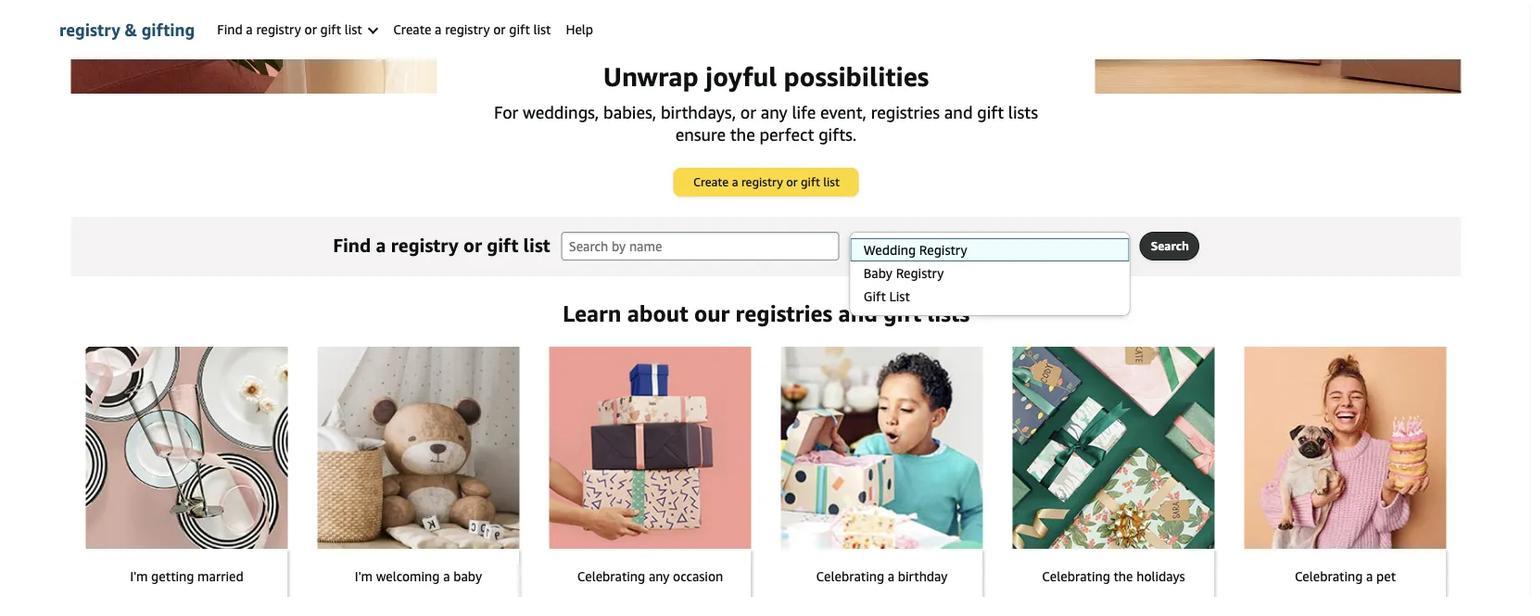 Task type: vqa. For each thing, say whether or not it's contained in the screenshot.
Start your smart home with Alexa. image
no



Task type: locate. For each thing, give the bounding box(es) containing it.
1 horizontal spatial i'm
[[355, 569, 373, 584]]

celebrating
[[577, 569, 646, 584], [817, 569, 885, 584], [1043, 569, 1111, 584], [1295, 569, 1363, 584]]

registries right our
[[736, 300, 833, 327]]

wedding registry option
[[850, 238, 1130, 262]]

1 vertical spatial any
[[649, 569, 670, 584]]

0 horizontal spatial create
[[393, 22, 432, 37]]

any up perfect
[[761, 102, 788, 122]]

0 vertical spatial any
[[761, 102, 788, 122]]

gifts.
[[819, 124, 857, 144]]

for
[[494, 102, 519, 122]]

search
[[862, 239, 899, 253], [1151, 239, 1190, 253]]

any
[[761, 102, 788, 122], [649, 569, 670, 584]]

the inside celebrating the holidays link
[[1114, 569, 1134, 584]]

Search submit
[[1141, 233, 1199, 260]]

2 search from the left
[[1151, 239, 1190, 253]]

a inside i'm welcoming a baby link
[[443, 569, 450, 584]]

celebrating inside celebrating the holidays link
[[1043, 569, 1111, 584]]

i'm
[[130, 569, 148, 584], [355, 569, 373, 584]]

occasion
[[673, 569, 724, 584]]

0 horizontal spatial i'm
[[130, 569, 148, 584]]

the
[[730, 124, 755, 144], [1114, 569, 1134, 584]]

a inside celebrating a pet link
[[1367, 569, 1374, 584]]

list
[[345, 22, 362, 37], [534, 22, 551, 37], [824, 175, 840, 189], [524, 234, 551, 256]]

2 celebrating from the left
[[817, 569, 885, 584]]

pet parent with dog and dessert image
[[1245, 347, 1447, 549]]

possibilities
[[784, 61, 929, 92]]

0 horizontal spatial find
[[217, 22, 243, 37]]

registry inside 'link'
[[256, 22, 301, 37]]

0 vertical spatial registries
[[871, 102, 940, 122]]

0 horizontal spatial search
[[862, 239, 899, 253]]

event,
[[821, 102, 867, 122]]

1 vertical spatial create a registry or gift list link
[[675, 169, 858, 196]]

or inside for weddings, babies, birthdays, or any life event, registries and gift lists ensure the perfect gifts.
[[741, 102, 757, 122]]

registry down by
[[896, 266, 944, 281]]

any left "occasion" in the bottom of the page
[[649, 569, 670, 584]]

create a registry or gift list link down perfect
[[675, 169, 858, 196]]

celebrating any occasion
[[577, 569, 724, 584]]

list box
[[850, 238, 1130, 308]]

0 vertical spatial and
[[945, 102, 973, 122]]

any inside for weddings, babies, birthdays, or any life event, registries and gift lists ensure the perfect gifts.
[[761, 102, 788, 122]]

birthday
[[898, 569, 948, 584]]

0 horizontal spatial and
[[839, 300, 878, 327]]

Search by name text field
[[562, 232, 840, 261]]

celebrating left "occasion" in the bottom of the page
[[577, 569, 646, 584]]

the inside for weddings, babies, birthdays, or any life event, registries and gift lists ensure the perfect gifts.
[[730, 124, 755, 144]]

baby
[[454, 569, 482, 584]]

list box containing wedding registry
[[850, 238, 1130, 308]]

celebrating left holidays
[[1043, 569, 1111, 584]]

1 horizontal spatial search
[[1151, 239, 1190, 253]]

and inside for weddings, babies, birthdays, or any life event, registries and gift lists ensure the perfect gifts.
[[945, 102, 973, 122]]

0 horizontal spatial any
[[649, 569, 670, 584]]

i'm left getting at left bottom
[[130, 569, 148, 584]]

i'm welcoming a baby
[[355, 569, 482, 584]]

create a registry or gift list
[[393, 22, 551, 37], [694, 175, 840, 189]]

the right ensure
[[730, 124, 755, 144]]

celebrating a birthday link
[[781, 347, 983, 597]]

celebrating inside the celebrating any occasion link
[[577, 569, 646, 584]]

0 vertical spatial create a registry or gift list
[[393, 22, 551, 37]]

create a registry or gift list up for
[[393, 22, 551, 37]]

list inside 'link'
[[345, 22, 362, 37]]

1 vertical spatial and
[[839, 300, 878, 327]]

0 vertical spatial find
[[217, 22, 243, 37]]

1 celebrating from the left
[[577, 569, 646, 584]]

1 horizontal spatial create a registry or gift list
[[694, 175, 840, 189]]

0 vertical spatial find a registry or gift list
[[217, 22, 366, 37]]

1 vertical spatial create a registry or gift list
[[694, 175, 840, 189]]

0 vertical spatial the
[[730, 124, 755, 144]]

0 horizontal spatial the
[[730, 124, 755, 144]]

4 celebrating from the left
[[1295, 569, 1363, 584]]

i'm inside i'm welcoming a baby link
[[355, 569, 373, 584]]

weddings,
[[523, 102, 599, 122]]

custom gift boxes and confetti image
[[71, 0, 1462, 94]]

celebrating left birthday
[[817, 569, 885, 584]]

1 horizontal spatial registries
[[871, 102, 940, 122]]

our
[[695, 300, 730, 327]]

wedding registry link
[[851, 238, 1130, 262]]

celebrating inside celebrating a pet link
[[1295, 569, 1363, 584]]

celebrating any occasion link
[[549, 347, 752, 597]]

1 vertical spatial create
[[694, 175, 729, 189]]

registries down possibilities
[[871, 102, 940, 122]]

1 horizontal spatial find
[[333, 234, 371, 256]]

celebrating for celebrating the holidays
[[1043, 569, 1111, 584]]

a child opening a birthday present image
[[781, 347, 983, 549]]

1 horizontal spatial create a registry or gift list link
[[675, 169, 858, 196]]

1 vertical spatial the
[[1114, 569, 1134, 584]]

or inside 'link'
[[305, 22, 317, 37]]

1 horizontal spatial and
[[945, 102, 973, 122]]

gift list link
[[851, 285, 1130, 308]]

i'm for i'm getting married
[[130, 569, 148, 584]]

create a registry or gift list link
[[386, 0, 559, 59], [675, 169, 858, 196]]

i'm left the welcoming at the left bottom of page
[[355, 569, 373, 584]]

registry
[[59, 19, 120, 39], [256, 22, 301, 37], [445, 22, 490, 37], [742, 175, 783, 189], [391, 234, 459, 256]]

1 search from the left
[[862, 239, 899, 253]]

registry right by
[[920, 242, 968, 258]]

registries
[[871, 102, 940, 122], [736, 300, 833, 327]]

a hand holding a stack of wraped gifts image
[[549, 347, 752, 549]]

1 horizontal spatial the
[[1114, 569, 1134, 584]]

search for search
[[1151, 239, 1190, 253]]

1 horizontal spatial create
[[694, 175, 729, 189]]

0 horizontal spatial registries
[[736, 300, 833, 327]]

find inside 'link'
[[217, 22, 243, 37]]

1 horizontal spatial any
[[761, 102, 788, 122]]

lists inside for weddings, babies, birthdays, or any life event, registries and gift lists ensure the perfect gifts.
[[1009, 102, 1039, 122]]

gift
[[864, 289, 886, 304]]

registry
[[920, 242, 968, 258], [896, 266, 944, 281]]

find a registry or gift list link
[[210, 0, 386, 59]]

create a registry or gift list down perfect
[[694, 175, 840, 189]]

unwrap joyful possibilities
[[603, 61, 929, 92]]

1 i'm from the left
[[130, 569, 148, 584]]

the left holidays
[[1114, 569, 1134, 584]]

a
[[246, 22, 253, 37], [435, 22, 442, 37], [732, 175, 739, 189], [376, 234, 386, 256], [443, 569, 450, 584], [888, 569, 895, 584], [1367, 569, 1374, 584]]

2 i'm from the left
[[355, 569, 373, 584]]

married
[[198, 569, 244, 584]]

or
[[305, 22, 317, 37], [494, 22, 506, 37], [741, 102, 757, 122], [787, 175, 798, 189], [464, 234, 482, 256]]

a pair of champagne flutes on top of plates with ribbon image
[[86, 347, 288, 549]]

find a registry or gift list
[[217, 22, 366, 37], [333, 234, 551, 256]]

celebrating left pet
[[1295, 569, 1363, 584]]

0 vertical spatial registry
[[920, 242, 968, 258]]

and
[[945, 102, 973, 122], [839, 300, 878, 327]]

pet
[[1377, 569, 1397, 584]]

celebrating a pet link
[[1245, 347, 1447, 597]]

create
[[393, 22, 432, 37], [694, 175, 729, 189]]

find
[[217, 22, 243, 37], [333, 234, 371, 256]]

0 horizontal spatial create a registry or gift list
[[393, 22, 551, 37]]

search up baby on the top right
[[862, 239, 899, 253]]

0 vertical spatial lists
[[1009, 102, 1039, 122]]

for weddings, babies, birthdays, or any life event, registries and gift lists ensure the perfect gifts.
[[494, 102, 1039, 144]]

i'm welcoming a baby link
[[318, 347, 520, 597]]

gift
[[320, 22, 341, 37], [509, 22, 530, 37], [978, 102, 1004, 122], [801, 175, 821, 189], [487, 234, 519, 256], [884, 300, 922, 327]]

1 horizontal spatial lists
[[1009, 102, 1039, 122]]

unwrap
[[603, 61, 699, 92]]

search right "dropdown" image at top
[[1151, 239, 1190, 253]]

0 horizontal spatial create a registry or gift list link
[[386, 0, 559, 59]]

registry & gifting link
[[59, 0, 195, 59]]

i'm inside i'm getting married link
[[130, 569, 148, 584]]

by
[[902, 239, 915, 253]]

create a registry or gift list link up for
[[386, 0, 559, 59]]

1 vertical spatial lists
[[928, 300, 970, 327]]

registry & gifting
[[59, 19, 195, 39]]

celebrating inside "celebrating a birthday" link
[[817, 569, 885, 584]]

registries inside for weddings, babies, birthdays, or any life event, registries and gift lists ensure the perfect gifts.
[[871, 102, 940, 122]]

lists
[[1009, 102, 1039, 122], [928, 300, 970, 327]]

find a registry or gift list inside 'link'
[[217, 22, 366, 37]]

3 celebrating from the left
[[1043, 569, 1111, 584]]

0 vertical spatial create a registry or gift list link
[[386, 0, 559, 59]]

help
[[566, 22, 594, 37]]



Task type: describe. For each thing, give the bounding box(es) containing it.
dropdown image
[[1112, 242, 1121, 249]]

i'm getting married link
[[86, 347, 288, 597]]

celebrating the holidays
[[1043, 569, 1186, 584]]

a inside find a registry or gift list 'link'
[[246, 22, 253, 37]]

perfect
[[760, 124, 815, 144]]

gift inside for weddings, babies, birthdays, or any life event, registries and gift lists ensure the perfect gifts.
[[978, 102, 1004, 122]]

gifting
[[142, 19, 195, 39]]

baby
[[864, 266, 893, 281]]

celebrating a pet
[[1295, 569, 1397, 584]]

learn
[[563, 300, 622, 327]]

0 horizontal spatial lists
[[928, 300, 970, 327]]

ensure
[[676, 124, 726, 144]]

celebrating the holidays link
[[1013, 347, 1215, 597]]

search for search by
[[862, 239, 899, 253]]

learn about our registries and gift lists
[[563, 300, 970, 327]]

1 vertical spatial find
[[333, 234, 371, 256]]

list
[[890, 289, 910, 304]]

a inside "celebrating a birthday" link
[[888, 569, 895, 584]]

life
[[792, 102, 816, 122]]

0 vertical spatial create
[[393, 22, 432, 37]]

1 vertical spatial find a registry or gift list
[[333, 234, 551, 256]]

getting
[[151, 569, 194, 584]]

celebrating for celebrating a pet
[[1295, 569, 1363, 584]]

wedding
[[864, 242, 916, 258]]

about
[[628, 300, 689, 327]]

celebrating for celebrating any occasion
[[577, 569, 646, 584]]

1 vertical spatial registries
[[736, 300, 833, 327]]

i'm for i'm welcoming a baby
[[355, 569, 373, 584]]

joyful
[[706, 61, 777, 92]]

baby registry link
[[851, 262, 1130, 285]]

celebrating a birthday
[[817, 569, 948, 584]]

wedding registry baby registry gift list
[[864, 242, 968, 304]]

birthdays,
[[661, 102, 736, 122]]

&
[[125, 19, 137, 39]]

wrapped holiday gifts with name tags image
[[1013, 347, 1215, 549]]

gift inside 'link'
[[320, 22, 341, 37]]

search by
[[862, 239, 915, 253]]

holidays
[[1137, 569, 1186, 584]]

celebrating for celebrating a birthday
[[817, 569, 885, 584]]

i'm getting married
[[130, 569, 244, 584]]

baby nursery with crib and teddy bear image
[[318, 347, 520, 549]]

welcoming
[[376, 569, 440, 584]]

1 vertical spatial registry
[[896, 266, 944, 281]]

babies,
[[604, 102, 657, 122]]

help link
[[559, 0, 601, 59]]



